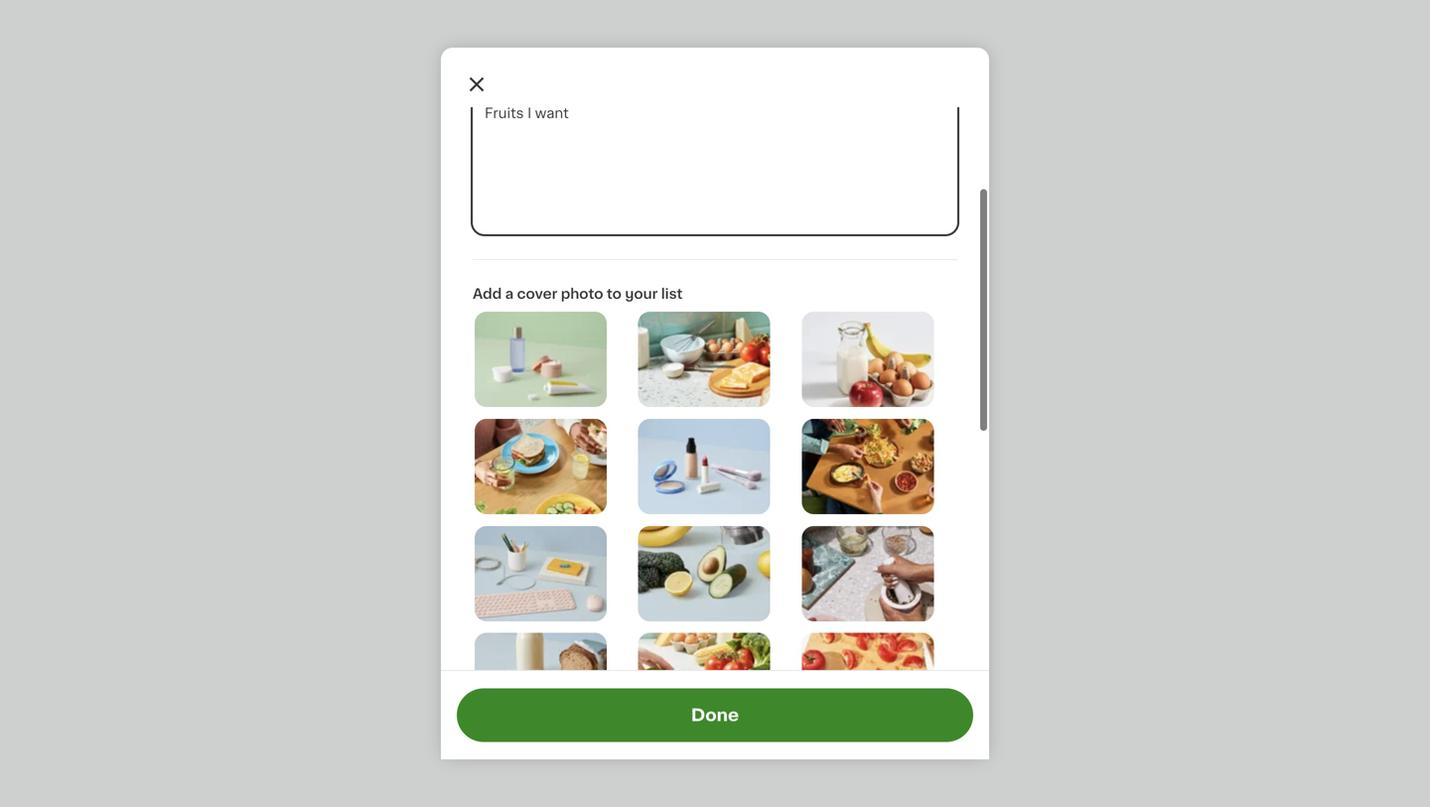 Task type: describe. For each thing, give the bounding box(es) containing it.
a small bottle of milk, a bowl and a whisk, a carton of 6 eggs, a bunch of tomatoes on the vine, sliced cheese, a head of lettuce, and a loaf of bread. image
[[638, 312, 770, 407]]

done
[[691, 707, 739, 724]]

add a cover photo to your list
[[473, 287, 683, 301]]

done button
[[457, 689, 973, 742]]

pressed powder, foundation, lip stick, and makeup brushes. image
[[638, 419, 770, 514]]

a person with white painted nails grinding some spices with a mortar and pestle. image
[[802, 526, 934, 621]]

a table with people sitting around it with nachos and cheese, guacamole, and mixed chips. image
[[802, 419, 934, 514]]

list
[[661, 287, 683, 301]]

your
[[625, 287, 658, 301]]

a bunch of kale, a sliced lemon, a half of an avocado, a cucumber, a bunch of bananas, and a blender. image
[[638, 526, 770, 621]]



Task type: locate. For each thing, give the bounding box(es) containing it.
cover
[[517, 287, 557, 301]]

add
[[473, 287, 502, 301]]

to
[[607, 287, 622, 301]]

a carton of 6 eggs, an open loaf of bread, and a small bottle of milk. image
[[475, 633, 607, 729]]

list_add_items dialog
[[441, 0, 989, 807]]

a keyboard, mouse, notebook, cup of pencils, wire cable. image
[[475, 526, 607, 621]]

a wooden cutting board and knife, and a few sliced tomatoes and two whole tomatoes. image
[[802, 633, 934, 729]]

an apple, a small pitcher of milk, a banana, and a carton of 6 eggs. image
[[802, 312, 934, 407]]

cotton pads, ointment, cream, and bottle of liquid. image
[[475, 312, 607, 407]]

photo
[[561, 287, 603, 301]]

Fruits I want text field
[[473, 81, 957, 234]]

a
[[505, 287, 514, 301]]

a person touching an apple, a banana, a bunch of tomatoes, and an assortment of other vegetables on a counter. image
[[638, 633, 770, 729]]

a table with two people sitting around it eating sandwiches with 2 glasses of lemon water, and cut vegetables on a plate. image
[[475, 419, 607, 514]]



Task type: vqa. For each thing, say whether or not it's contained in the screenshot.
3rd 1
no



